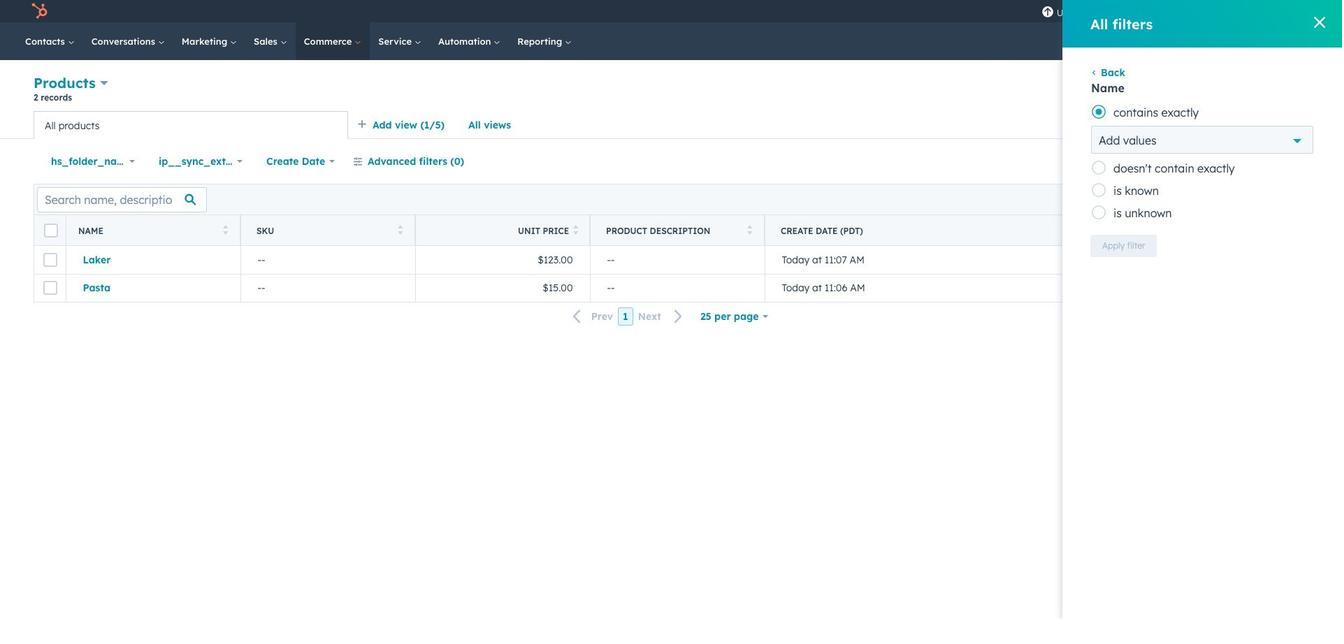Task type: describe. For each thing, give the bounding box(es) containing it.
press to sort. image for third "press to sort." element from the right
[[397, 225, 403, 235]]

2 press to sort. element from the left
[[397, 225, 403, 237]]

close image
[[1314, 17, 1326, 28]]

jacob simon image
[[1242, 5, 1255, 17]]

Search HubSpot search field
[[1135, 29, 1293, 53]]

3 press to sort. element from the left
[[573, 225, 579, 237]]

pagination navigation
[[565, 307, 691, 326]]

Search name, description, or SKU search field
[[37, 187, 207, 212]]



Task type: vqa. For each thing, say whether or not it's contained in the screenshot.
the "notified"
no



Task type: locate. For each thing, give the bounding box(es) containing it.
press to sort. image for fourth "press to sort." element from the right
[[223, 225, 228, 235]]

press to sort. image for fourth "press to sort." element
[[747, 225, 752, 235]]

1 press to sort. element from the left
[[223, 225, 228, 237]]

press to sort. image for second "press to sort." element from right
[[573, 225, 579, 235]]

4 press to sort. element from the left
[[747, 225, 752, 237]]

4 press to sort. image from the left
[[747, 225, 752, 235]]

press to sort. element
[[223, 225, 228, 237], [397, 225, 403, 237], [573, 225, 579, 237], [747, 225, 752, 237]]

marketplaces image
[[1137, 6, 1149, 19]]

press to sort. image
[[223, 225, 228, 235], [397, 225, 403, 235], [573, 225, 579, 235], [747, 225, 752, 235]]

2 press to sort. image from the left
[[397, 225, 403, 235]]

banner
[[34, 73, 1309, 111]]

1 press to sort. image from the left
[[223, 225, 228, 235]]

3 press to sort. image from the left
[[573, 225, 579, 235]]

menu
[[1035, 0, 1326, 22]]



